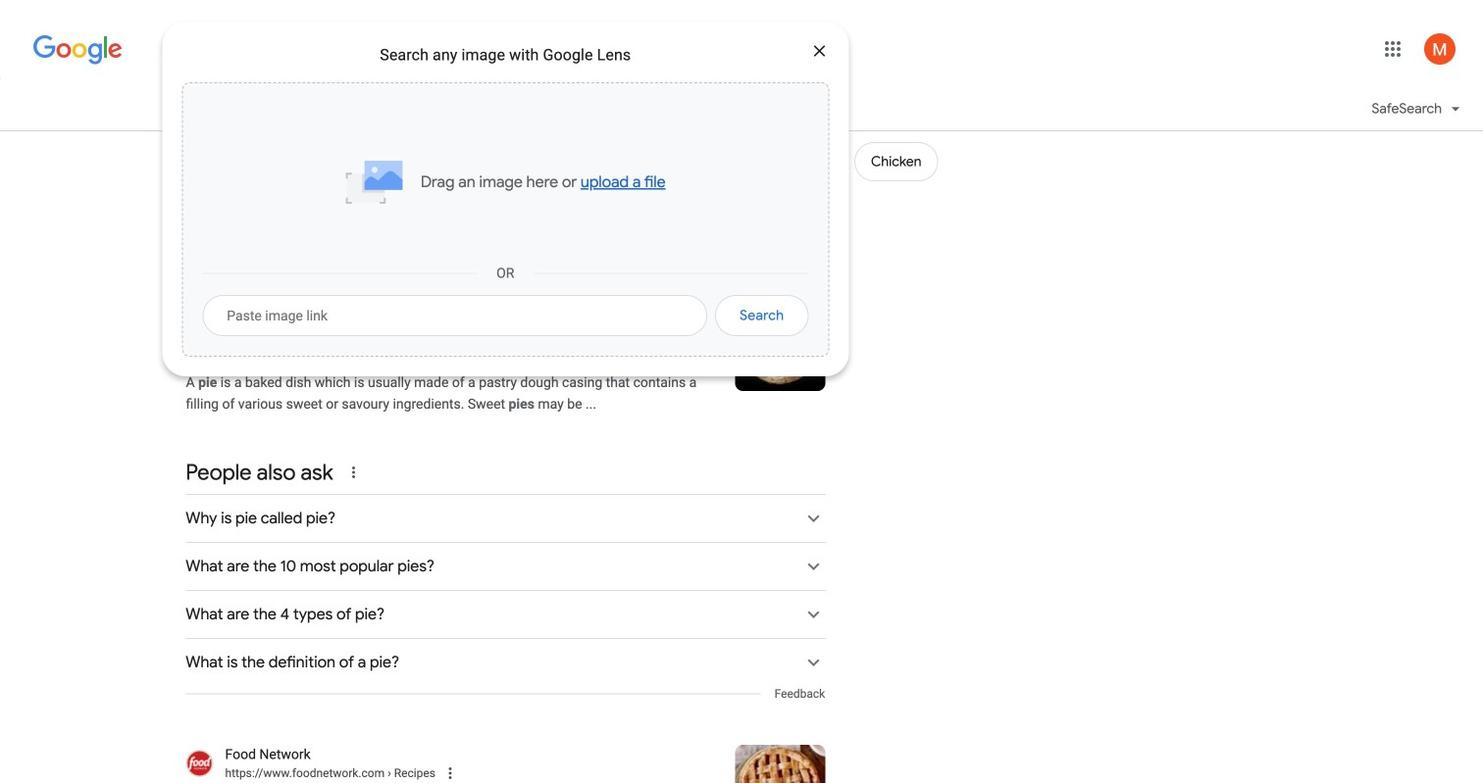 Task type: describe. For each thing, give the bounding box(es) containing it.
pie from en.wikipedia.org image
[[735, 301, 825, 391]]

Paste image link field
[[202, 295, 707, 336]]



Task type: vqa. For each thing, say whether or not it's contained in the screenshot.
Avg emissions corresponding to 595
no



Task type: locate. For each thing, give the bounding box(es) containing it.
navigation
[[0, 86, 1483, 193]]

google image
[[33, 35, 123, 65]]

None text field
[[348, 323, 404, 336]]

None text field
[[225, 321, 404, 338], [225, 765, 435, 783], [384, 767, 435, 781], [225, 321, 404, 338], [225, 765, 435, 783], [384, 767, 435, 781]]

None search field
[[0, 22, 849, 377]]



